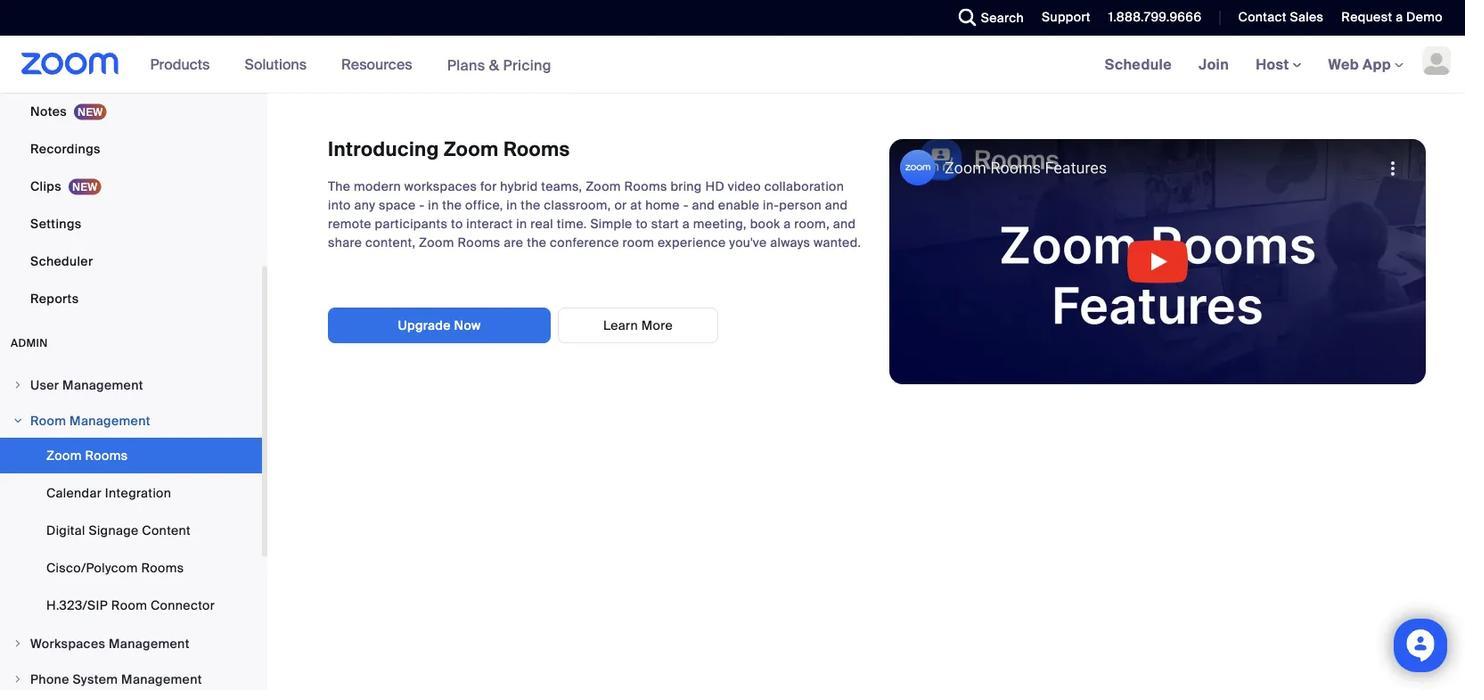 Task type: locate. For each thing, give the bounding box(es) containing it.
1 vertical spatial right image
[[12, 638, 23, 649]]

connector
[[151, 597, 215, 613]]

to left interact
[[451, 216, 463, 232]]

right image left user
[[12, 380, 23, 391]]

content
[[142, 522, 191, 539]]

room management
[[30, 412, 151, 429]]

right image left workspaces
[[12, 638, 23, 649]]

management for room management
[[70, 412, 151, 429]]

digital signage content
[[46, 522, 191, 539]]

1 horizontal spatial room
[[111, 597, 147, 613]]

right image for user management
[[12, 380, 23, 391]]

1.888.799.9666 button
[[1096, 0, 1207, 36], [1109, 9, 1202, 25]]

upgrade
[[398, 317, 451, 333]]

h.323/sip
[[46, 597, 108, 613]]

1 right image from the top
[[12, 416, 23, 426]]

integration
[[105, 485, 171, 501]]

web app
[[1329, 55, 1392, 74]]

to up room
[[636, 216, 648, 232]]

right image inside room management menu item
[[12, 416, 23, 426]]

right image left room management
[[12, 416, 23, 426]]

zoom inside 'room management' menu
[[46, 447, 82, 464]]

resources button
[[342, 36, 421, 93]]

and up wanted.
[[833, 216, 856, 232]]

right image left phone
[[12, 674, 23, 685]]

pricing
[[503, 56, 552, 74]]

conference
[[550, 235, 620, 251]]

a
[[1396, 9, 1404, 25], [683, 216, 690, 232], [784, 216, 791, 232]]

0 vertical spatial right image
[[12, 416, 23, 426]]

scheduler link
[[0, 243, 262, 279]]

right image inside workspaces management menu item
[[12, 638, 23, 649]]

sales
[[1291, 9, 1324, 25]]

1 horizontal spatial to
[[636, 216, 648, 232]]

right image inside phone system management menu item
[[12, 674, 23, 685]]

2 - from the left
[[684, 197, 689, 214]]

1.888.799.9666
[[1109, 9, 1202, 25]]

introducing
[[328, 137, 439, 162]]

demo
[[1407, 9, 1444, 25]]

the modern workspaces for hybrid teams, zoom rooms bring hd video collaboration into any space - in the office, in the classroom, or at home - and enable in-person and remote participants to interact in real time. simple to start a meeting, book a room, and share content, zoom rooms are the conference room experience you've always wanted.
[[328, 178, 862, 251]]

1 vertical spatial right image
[[12, 674, 23, 685]]

product information navigation
[[137, 36, 565, 94]]

right image
[[12, 416, 23, 426], [12, 674, 23, 685]]

0 horizontal spatial -
[[419, 197, 425, 214]]

room management menu item
[[0, 404, 262, 438]]

space
[[379, 197, 416, 214]]

recordings link
[[0, 131, 262, 167]]

0 vertical spatial room
[[30, 412, 66, 429]]

zoom down participants
[[419, 235, 455, 251]]

admin menu menu
[[0, 368, 262, 690]]

signage
[[89, 522, 139, 539]]

room
[[623, 235, 655, 251]]

room down cisco/polycom rooms link at the left of page
[[111, 597, 147, 613]]

home
[[646, 197, 680, 214]]

start
[[652, 216, 680, 232]]

clips
[[30, 178, 61, 194]]

right image
[[12, 380, 23, 391], [12, 638, 23, 649]]

2 right image from the top
[[12, 638, 23, 649]]

at
[[631, 197, 642, 214]]

a up always on the right
[[784, 216, 791, 232]]

phone
[[30, 671, 69, 687]]

learn more
[[604, 317, 673, 333]]

1 right image from the top
[[12, 380, 23, 391]]

zoom rooms
[[46, 447, 128, 464]]

clips link
[[0, 169, 262, 204]]

banner
[[0, 36, 1466, 94]]

0 horizontal spatial to
[[451, 216, 463, 232]]

1 - from the left
[[419, 197, 425, 214]]

contact
[[1239, 9, 1287, 25]]

1 horizontal spatial -
[[684, 197, 689, 214]]

management up phone system management menu item
[[109, 635, 190, 652]]

zoom
[[444, 137, 499, 162], [586, 178, 621, 195], [419, 235, 455, 251], [46, 447, 82, 464]]

management for workspaces management
[[109, 635, 190, 652]]

or
[[615, 197, 627, 214]]

rooms
[[504, 137, 570, 162], [625, 178, 668, 195], [458, 235, 501, 251], [85, 447, 128, 464], [141, 560, 184, 576]]

learn more link
[[558, 308, 719, 343]]

notes link
[[0, 94, 262, 129]]

user management menu item
[[0, 368, 262, 402]]

the down workspaces on the left top of page
[[442, 197, 462, 214]]

zoom up calendar
[[46, 447, 82, 464]]

into
[[328, 197, 351, 214]]

0 horizontal spatial a
[[683, 216, 690, 232]]

2 right image from the top
[[12, 674, 23, 685]]

modern
[[354, 178, 401, 195]]

management up room management
[[62, 377, 143, 393]]

learn
[[604, 317, 638, 333]]

-
[[419, 197, 425, 214], [684, 197, 689, 214]]

rooms down interact
[[458, 235, 501, 251]]

zoom logo image
[[21, 53, 119, 75]]

upgrade now link
[[328, 308, 551, 343]]

user management
[[30, 377, 143, 393]]

- down bring
[[684, 197, 689, 214]]

host
[[1257, 55, 1293, 74]]

book
[[750, 216, 781, 232]]

right image for workspaces management
[[12, 638, 23, 649]]

in down hybrid
[[507, 197, 518, 214]]

in down workspaces on the left top of page
[[428, 197, 439, 214]]

profile picture image
[[1423, 46, 1452, 75]]

room
[[30, 412, 66, 429], [111, 597, 147, 613]]

request
[[1342, 9, 1393, 25]]

zoom up for
[[444, 137, 499, 162]]

personal menu menu
[[0, 0, 262, 318]]

1 vertical spatial room
[[111, 597, 147, 613]]

a left demo
[[1396, 9, 1404, 25]]

reports
[[30, 290, 79, 307]]

room down user
[[30, 412, 66, 429]]

&
[[489, 56, 500, 74]]

2 horizontal spatial a
[[1396, 9, 1404, 25]]

in
[[428, 197, 439, 214], [507, 197, 518, 214], [517, 216, 527, 232]]

rooms up calendar integration
[[85, 447, 128, 464]]

cisco/polycom rooms link
[[0, 550, 262, 586]]

plans
[[447, 56, 486, 74]]

resources
[[342, 55, 413, 74]]

0 horizontal spatial room
[[30, 412, 66, 429]]

settings
[[30, 215, 82, 232]]

time.
[[557, 216, 587, 232]]

interact
[[467, 216, 513, 232]]

products
[[150, 55, 210, 74]]

management up zoom rooms link
[[70, 412, 151, 429]]

in left real
[[517, 216, 527, 232]]

share
[[328, 235, 362, 251]]

0 vertical spatial right image
[[12, 380, 23, 391]]

contact sales link
[[1226, 0, 1329, 36], [1239, 9, 1324, 25]]

rooms up hybrid
[[504, 137, 570, 162]]

rooms up at
[[625, 178, 668, 195]]

and
[[692, 197, 715, 214], [826, 197, 848, 214], [833, 216, 856, 232]]

workspaces
[[30, 635, 105, 652]]

the
[[328, 178, 351, 195]]

experience
[[658, 235, 726, 251]]

more
[[642, 317, 673, 333]]

- up participants
[[419, 197, 425, 214]]

in-
[[763, 197, 780, 214]]

schedule link
[[1092, 36, 1186, 93]]

collaboration
[[765, 178, 845, 195]]

request a demo
[[1342, 9, 1444, 25]]

1 horizontal spatial a
[[784, 216, 791, 232]]

right image inside user management menu item
[[12, 380, 23, 391]]

a up experience
[[683, 216, 690, 232]]

2 to from the left
[[636, 216, 648, 232]]

management inside menu item
[[70, 412, 151, 429]]



Task type: describe. For each thing, give the bounding box(es) containing it.
products button
[[150, 36, 218, 93]]

upgrade now
[[398, 317, 481, 333]]

rooms down content
[[141, 560, 184, 576]]

room inside menu item
[[30, 412, 66, 429]]

management down workspaces management menu item
[[121, 671, 202, 687]]

phone system management
[[30, 671, 202, 687]]

h.323/sip room connector link
[[0, 588, 262, 623]]

solutions
[[245, 55, 307, 74]]

teams,
[[542, 178, 583, 195]]

for
[[481, 178, 497, 195]]

workspaces management menu item
[[0, 627, 262, 661]]

meeting,
[[694, 216, 747, 232]]

side navigation navigation
[[0, 0, 268, 690]]

1 to from the left
[[451, 216, 463, 232]]

join
[[1199, 55, 1230, 74]]

zoom up or
[[586, 178, 621, 195]]

admin
[[11, 336, 48, 350]]

calendar integration
[[46, 485, 171, 501]]

and up 'room,'
[[826, 197, 848, 214]]

web app button
[[1329, 55, 1404, 74]]

plans & pricing
[[447, 56, 552, 74]]

room,
[[795, 216, 830, 232]]

room management menu
[[0, 438, 262, 625]]

always
[[771, 235, 811, 251]]

you've
[[730, 235, 767, 251]]

the up real
[[521, 197, 541, 214]]

h.323/sip room connector
[[46, 597, 215, 613]]

contact sales
[[1239, 9, 1324, 25]]

enable
[[719, 197, 760, 214]]

right image for phone
[[12, 674, 23, 685]]

introducing zoom rooms
[[328, 137, 570, 162]]

search button
[[946, 0, 1029, 36]]

workspaces
[[405, 178, 477, 195]]

schedule
[[1105, 55, 1173, 74]]

office,
[[466, 197, 503, 214]]

participants
[[375, 216, 448, 232]]

banner containing products
[[0, 36, 1466, 94]]

are
[[504, 235, 524, 251]]

bring
[[671, 178, 702, 195]]

settings link
[[0, 206, 262, 242]]

digital
[[46, 522, 85, 539]]

system
[[73, 671, 118, 687]]

video
[[728, 178, 761, 195]]

hd
[[706, 178, 725, 195]]

now
[[454, 317, 481, 333]]

digital signage content link
[[0, 513, 262, 548]]

room inside menu
[[111, 597, 147, 613]]

and down the hd
[[692, 197, 715, 214]]

right image for room
[[12, 416, 23, 426]]

search
[[981, 9, 1025, 26]]

cisco/polycom rooms
[[46, 560, 184, 576]]

the down real
[[527, 235, 547, 251]]

person
[[780, 197, 822, 214]]

any
[[354, 197, 376, 214]]

hybrid
[[501, 178, 538, 195]]

wanted.
[[814, 235, 862, 251]]

management for user management
[[62, 377, 143, 393]]

user
[[30, 377, 59, 393]]

scheduler
[[30, 253, 93, 269]]

host button
[[1257, 55, 1302, 74]]

recordings
[[30, 140, 101, 157]]

calendar
[[46, 485, 102, 501]]

content,
[[366, 235, 416, 251]]

web
[[1329, 55, 1360, 74]]

cisco/polycom
[[46, 560, 138, 576]]

notes
[[30, 103, 67, 119]]

solutions button
[[245, 36, 315, 93]]

support
[[1042, 9, 1091, 25]]

meetings navigation
[[1092, 36, 1466, 94]]

simple
[[591, 216, 633, 232]]

phone system management menu item
[[0, 663, 262, 690]]

reports link
[[0, 281, 262, 317]]

app
[[1363, 55, 1392, 74]]

calendar integration link
[[0, 475, 262, 511]]

classroom,
[[544, 197, 611, 214]]

remote
[[328, 216, 372, 232]]



Task type: vqa. For each thing, say whether or not it's contained in the screenshot.
In
yes



